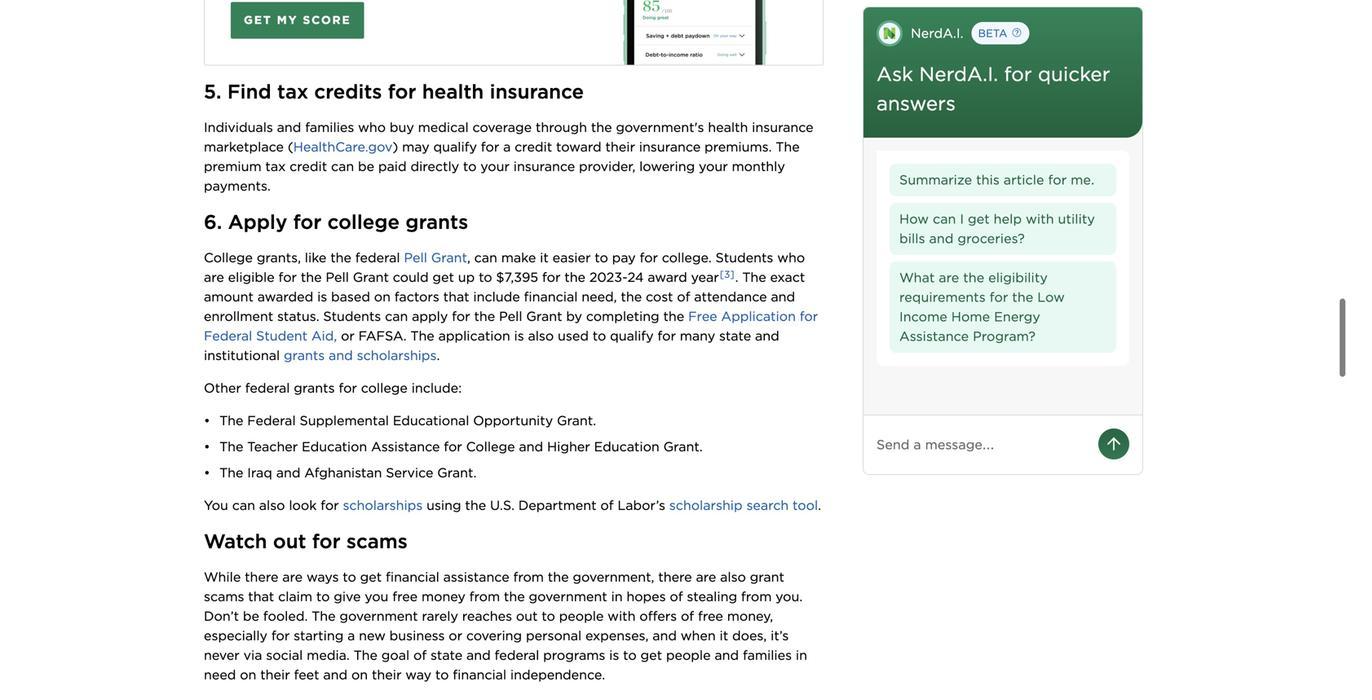 Task type: locate. For each thing, give the bounding box(es) containing it.
1 vertical spatial government
[[340, 609, 418, 625]]

free application for federal student aid, link
[[204, 309, 822, 344]]

application
[[439, 328, 510, 344]]

their down social
[[260, 668, 290, 684]]

awarded
[[258, 289, 313, 305]]

get
[[968, 211, 990, 227], [433, 270, 454, 285], [360, 570, 382, 586], [641, 648, 662, 664]]

of
[[677, 289, 691, 305], [601, 498, 614, 514], [670, 589, 683, 605], [681, 609, 694, 625], [414, 648, 427, 664]]

grant. for the iraq and afghanistan service grant.
[[437, 465, 477, 481]]

federal up teacher
[[247, 413, 296, 429]]

what are the eligibility requirements for the low income home energy assistance program?
[[900, 270, 1065, 345]]

0 horizontal spatial government
[[340, 609, 418, 625]]

nerda.i. up answers
[[920, 62, 999, 86]]

1 vertical spatial nerda.i.
[[920, 62, 999, 86]]

there
[[245, 570, 279, 586], [659, 570, 692, 586]]

1 horizontal spatial qualify
[[610, 328, 654, 344]]

based
[[331, 289, 370, 305]]

their down goal
[[372, 668, 402, 684]]

1 vertical spatial a
[[348, 628, 355, 644]]

0 vertical spatial .
[[736, 270, 739, 285]]

0 horizontal spatial scams
[[204, 589, 244, 605]]

grant inside . the exact amount awarded is based on factors that include financial need, the cost of attendance and enrollment status. students can apply for the pell grant by completing the
[[526, 309, 563, 325]]

grant. for the federal supplemental educational opportunity grant.
[[557, 413, 596, 429]]

independence.
[[511, 668, 605, 684]]

never
[[204, 648, 240, 664]]

and down offers
[[653, 628, 677, 644]]

free application for federal student aid,
[[204, 309, 822, 344]]

2 vertical spatial is
[[610, 648, 619, 664]]

0 horizontal spatial grant.
[[437, 465, 477, 481]]

and down opportunity
[[519, 439, 543, 455]]

2 horizontal spatial pell
[[499, 309, 523, 325]]

1 horizontal spatial people
[[666, 648, 711, 664]]

who inside individuals and families who buy medical coverage through the government's health insurance marketplace (
[[358, 119, 386, 135]]

1 horizontal spatial on
[[352, 668, 368, 684]]

1 vertical spatial people
[[666, 648, 711, 664]]

who up exact
[[778, 250, 805, 266]]

federal inside "while there are ways to get financial assistance from the government, there are also grant scams that claim to give you free money from the government in hopes of stealing from you. don't be fooled. the government rarely reaches out to people with offers of free money, especially for starting a new business or covering personal expenses, and when it does, it's never via social media. the goal of state and federal programs is to get people and families in need on their feet and on their way to financial independence."
[[495, 648, 540, 664]]

for down easier
[[542, 270, 561, 285]]

educational
[[393, 413, 469, 429]]

for right look
[[321, 498, 339, 514]]

1 horizontal spatial families
[[743, 648, 792, 664]]

0 horizontal spatial families
[[305, 119, 354, 135]]

payments.
[[204, 178, 271, 194]]

look
[[289, 498, 317, 514]]

with right help
[[1026, 211, 1055, 227]]

2 vertical spatial .
[[818, 498, 822, 514]]

0 vertical spatial government
[[529, 589, 608, 605]]

on down new
[[352, 668, 368, 684]]

is down . the exact amount awarded is based on factors that include financial need, the cost of attendance and enrollment status. students can apply for the pell grant by completing the
[[514, 328, 524, 344]]

goal
[[382, 648, 410, 664]]

1 horizontal spatial education
[[594, 439, 660, 455]]

students down based
[[323, 309, 381, 325]]

college
[[204, 250, 253, 266], [466, 439, 515, 455]]

assistance inside what are the eligibility requirements for the low income home energy assistance program?
[[900, 329, 969, 345]]

with inside "while there are ways to get financial assistance from the government, there are also grant scams that claim to give you free money from the government in hopes of stealing from you. don't be fooled. the government rarely reaches out to people with offers of free money, especially for starting a new business or covering personal expenses, and when it does, it's never via social media. the goal of state and federal programs is to get people and families in need on their feet and on their way to financial independence."
[[608, 609, 636, 625]]

0 vertical spatial is
[[317, 289, 327, 305]]

are inside what are the eligibility requirements for the low income home energy assistance program?
[[939, 270, 960, 286]]

for inside . the exact amount awarded is based on factors that include financial need, the cost of attendance and enrollment status. students can apply for the pell grant by completing the
[[452, 309, 470, 325]]

the down 24
[[621, 289, 642, 305]]

pell
[[404, 250, 427, 266], [326, 270, 349, 285], [499, 309, 523, 325]]

2 horizontal spatial grant.
[[664, 439, 703, 455]]

state
[[720, 328, 752, 344], [431, 648, 463, 664]]

grant left by
[[526, 309, 563, 325]]

1 vertical spatial college
[[361, 380, 408, 396]]

the inside ) may qualify for a credit toward their insurance premiums. the premium tax credit can be paid directly to your insurance provider, lowering your monthly payments.
[[776, 139, 800, 155]]

1 horizontal spatial financial
[[453, 668, 507, 684]]

find
[[227, 80, 271, 104]]

families inside individuals and families who buy medical coverage through the government's health insurance marketplace (
[[305, 119, 354, 135]]

get right i
[[968, 211, 990, 227]]

healthcare.gov
[[294, 139, 393, 155]]

. the exact amount awarded is based on factors that include financial need, the cost of attendance and enrollment status. students can apply for the pell grant by completing the
[[204, 270, 809, 325]]

other federal grants for college include:
[[204, 380, 462, 396]]

0 horizontal spatial education
[[302, 439, 367, 455]]

1 vertical spatial families
[[743, 648, 792, 664]]

2 horizontal spatial financial
[[524, 289, 578, 305]]

,
[[467, 250, 471, 266]]

0 vertical spatial federal
[[204, 328, 252, 344]]

the down apply
[[411, 328, 435, 344]]

are inside , can make it easier to pay for college. students who are eligible for the pell grant could get up to $7,395 for the 2023-24 award year
[[204, 270, 224, 285]]

college
[[328, 210, 400, 234], [361, 380, 408, 396]]

offers
[[640, 609, 677, 625]]

0 horizontal spatial also
[[259, 498, 285, 514]]

0 vertical spatial college
[[328, 210, 400, 234]]

the inside . the exact amount awarded is based on factors that include financial need, the cost of attendance and enrollment status. students can apply for the pell grant by completing the
[[743, 270, 767, 285]]

0 horizontal spatial it
[[540, 250, 549, 266]]

0 horizontal spatial pell
[[326, 270, 349, 285]]

0 horizontal spatial a
[[348, 628, 355, 644]]

0 horizontal spatial financial
[[386, 570, 440, 586]]

grant. up higher
[[557, 413, 596, 429]]

grant. down the teacher education assistance for college and higher education grant.
[[437, 465, 477, 481]]

state inside or fafsa. the application is also used to qualify for many state and institutional
[[720, 328, 752, 344]]

1 vertical spatial or
[[449, 628, 463, 644]]

that inside . the exact amount awarded is based on factors that include financial need, the cost of attendance and enrollment status. students can apply for the pell grant by completing the
[[443, 289, 470, 305]]

on inside . the exact amount awarded is based on factors that include financial need, the cost of attendance and enrollment status. students can apply for the pell grant by completing the
[[374, 289, 391, 305]]

it right 'make'
[[540, 250, 549, 266]]

credit down the through
[[515, 139, 552, 155]]

scams down the scholarships link
[[347, 530, 408, 554]]

1 vertical spatial be
[[243, 609, 259, 625]]

2 horizontal spatial is
[[610, 648, 619, 664]]

or inside "while there are ways to get financial assistance from the government, there are also grant scams that claim to give you free money from the government in hopes of stealing from you. don't be fooled. the government rarely reaches out to people with offers of free money, especially for starting a new business or covering personal expenses, and when it does, it's never via social media. the goal of state and federal programs is to get people and families in need on their feet and on their way to financial independence."
[[449, 628, 463, 644]]

the inside or fafsa. the application is also used to qualify for many state and institutional
[[411, 328, 435, 344]]

federal down enrollment
[[204, 328, 252, 344]]

students inside . the exact amount awarded is based on factors that include financial need, the cost of attendance and enrollment status. students can apply for the pell grant by completing the
[[323, 309, 381, 325]]

are
[[204, 270, 224, 285], [939, 270, 960, 286], [283, 570, 303, 586], [696, 570, 717, 586]]

1 horizontal spatial out
[[516, 609, 538, 625]]

federal inside 'free application for federal student aid,'
[[204, 328, 252, 344]]

your down individuals and families who buy medical coverage through the government's health insurance marketplace (
[[481, 159, 510, 174]]

and down application
[[755, 328, 780, 344]]

scholarship
[[670, 498, 743, 514]]

in
[[611, 589, 623, 605], [796, 648, 808, 664]]

covering
[[467, 628, 522, 644]]

to right used
[[593, 328, 606, 344]]

is inside or fafsa. the application is also used to qualify for many state and institutional
[[514, 328, 524, 344]]

get
[[244, 13, 272, 27]]

scams down while
[[204, 589, 244, 605]]

the up monthly
[[776, 139, 800, 155]]

and inside individuals and families who buy medical coverage through the government's health insurance marketplace (
[[277, 119, 301, 135]]

1 vertical spatial pell
[[326, 270, 349, 285]]

grant. up scholarship
[[664, 439, 703, 455]]

1 horizontal spatial health
[[708, 119, 748, 135]]

0 horizontal spatial grant
[[353, 270, 389, 285]]

who
[[358, 119, 386, 135], [778, 250, 805, 266]]

medical
[[418, 119, 469, 135]]

a inside "while there are ways to get financial assistance from the government, there are also grant scams that claim to give you free money from the government in hopes of stealing from you. don't be fooled. the government rarely reaches out to people with offers of free money, especially for starting a new business or covering personal expenses, and when it does, it's never via social media. the goal of state and federal programs is to get people and families in need on their feet and on their way to financial independence."
[[348, 628, 355, 644]]

financial up money
[[386, 570, 440, 586]]

out
[[273, 530, 306, 554], [516, 609, 538, 625]]

is inside "while there are ways to get financial assistance from the government, there are also grant scams that claim to give you free money from the government in hopes of stealing from you. don't be fooled. the government rarely reaches out to people with offers of free money, especially for starting a new business or covering personal expenses, and when it does, it's never via social media. the goal of state and federal programs is to get people and families in need on their feet and on their way to financial independence."
[[610, 648, 619, 664]]

for up buy
[[388, 80, 416, 104]]

free down stealing
[[698, 609, 724, 625]]

get down pell grant link
[[433, 270, 454, 285]]

1 horizontal spatial state
[[720, 328, 752, 344]]

0 vertical spatial with
[[1026, 211, 1055, 227]]

are up stealing
[[696, 570, 717, 586]]

aid,
[[312, 328, 337, 344]]

cost
[[646, 289, 673, 305]]

students
[[716, 250, 774, 266], [323, 309, 381, 325]]

and down does,
[[715, 648, 739, 664]]

1 vertical spatial assistance
[[371, 439, 440, 455]]

financial down covering
[[453, 668, 507, 684]]

1 horizontal spatial or
[[449, 628, 463, 644]]

and inside . the exact amount awarded is based on factors that include financial need, the cost of attendance and enrollment status. students can apply for the pell grant by completing the
[[771, 289, 796, 305]]

low
[[1038, 290, 1065, 306]]

qualify inside ) may qualify for a credit toward their insurance premiums. the premium tax credit can be paid directly to your insurance provider, lowering your monthly payments.
[[434, 139, 477, 155]]

. right [3]
[[736, 270, 739, 285]]

u.s.
[[490, 498, 515, 514]]

1 horizontal spatial a
[[503, 139, 511, 155]]

premiums.
[[705, 139, 772, 155]]

1 vertical spatial financial
[[386, 570, 440, 586]]

how can i get help with utility bills and groceries? button
[[890, 203, 1117, 255]]

that up fooled.
[[248, 589, 274, 605]]

premium
[[204, 159, 262, 174]]

for down exact
[[800, 309, 818, 325]]

be inside "while there are ways to get financial assistance from the government, there are also grant scams that claim to give you free money from the government in hopes of stealing from you. don't be fooled. the government rarely reaches out to people with offers of free money, especially for starting a new business or covering personal expenses, and when it does, it's never via social media. the goal of state and federal programs is to get people and families in need on their feet and on their way to financial independence."
[[243, 609, 259, 625]]

college up eligible
[[204, 250, 253, 266]]

people down when
[[666, 648, 711, 664]]

can for for
[[475, 250, 498, 266]]

a inside ) may qualify for a credit toward their insurance premiums. the premium tax credit can be paid directly to your insurance provider, lowering your monthly payments.
[[503, 139, 511, 155]]

there up hopes
[[659, 570, 692, 586]]

1 horizontal spatial that
[[443, 289, 470, 305]]

pell inside . the exact amount awarded is based on factors that include financial need, the cost of attendance and enrollment status. students can apply for the pell grant by completing the
[[499, 309, 523, 325]]

requirements
[[900, 290, 986, 306]]

ways
[[307, 570, 339, 586]]

may
[[402, 139, 430, 155]]

get my score
[[244, 13, 351, 27]]

for inside ) may qualify for a credit toward their insurance premiums. the premium tax credit can be paid directly to your insurance provider, lowering your monthly payments.
[[481, 139, 500, 155]]

to right directly
[[463, 159, 477, 174]]

0 horizontal spatial free
[[393, 589, 418, 605]]

what are the eligibility requirements for the low income home energy assistance program? button
[[890, 262, 1117, 353]]

qualify down the completing
[[610, 328, 654, 344]]

1 horizontal spatial it
[[720, 628, 729, 644]]

grants up pell grant link
[[406, 210, 468, 234]]

home
[[952, 309, 991, 325]]

1 vertical spatial grant
[[353, 270, 389, 285]]

programs
[[543, 648, 606, 664]]

0 vertical spatial grants
[[406, 210, 468, 234]]

is
[[317, 289, 327, 305], [514, 328, 524, 344], [610, 648, 619, 664]]

pay
[[612, 250, 636, 266]]

0 vertical spatial a
[[503, 139, 511, 155]]

assistance
[[444, 570, 510, 586]]

0 vertical spatial students
[[716, 250, 774, 266]]

0 vertical spatial health
[[422, 80, 484, 104]]

on right based
[[374, 289, 391, 305]]

1 horizontal spatial college
[[466, 439, 515, 455]]

2 your from the left
[[699, 159, 728, 174]]

teacher
[[247, 439, 298, 455]]

1 vertical spatial scholarships
[[343, 498, 423, 514]]

grant inside , can make it easier to pay for college. students who are eligible for the pell grant could get up to $7,395 for the 2023-24 award year
[[353, 270, 389, 285]]

state down application
[[720, 328, 752, 344]]

other
[[204, 380, 241, 396]]

or
[[341, 328, 355, 344], [449, 628, 463, 644]]

the down easier
[[565, 270, 586, 285]]

in down you.
[[796, 648, 808, 664]]

by
[[566, 309, 583, 325]]

health up medical at left
[[422, 80, 484, 104]]

0 horizontal spatial out
[[273, 530, 306, 554]]

2 horizontal spatial also
[[720, 570, 746, 586]]

0 horizontal spatial is
[[317, 289, 327, 305]]

0 horizontal spatial from
[[470, 589, 500, 605]]

. inside . the exact amount awarded is based on factors that include financial need, the cost of attendance and enrollment status. students can apply for the pell grant by completing the
[[736, 270, 739, 285]]

2 vertical spatial also
[[720, 570, 746, 586]]

1 there from the left
[[245, 570, 279, 586]]

can
[[331, 159, 354, 174], [933, 211, 957, 227], [475, 250, 498, 266], [385, 309, 408, 325], [232, 498, 255, 514]]

1 vertical spatial students
[[323, 309, 381, 325]]

the left iraq in the bottom of the page
[[220, 465, 244, 481]]

get inside , can make it easier to pay for college. students who are eligible for the pell grant could get up to $7,395 for the 2023-24 award year
[[433, 270, 454, 285]]

1 horizontal spatial federal
[[356, 250, 400, 266]]

my
[[277, 13, 298, 27]]

can inside , can make it easier to pay for college. students who are eligible for the pell grant could get up to $7,395 for the 2023-24 award year
[[475, 250, 498, 266]]

1 vertical spatial is
[[514, 328, 524, 344]]

and
[[277, 119, 301, 135], [930, 231, 954, 247], [771, 289, 796, 305], [755, 328, 780, 344], [329, 348, 353, 364], [519, 439, 543, 455], [276, 465, 301, 481], [653, 628, 677, 644], [467, 648, 491, 664], [715, 648, 739, 664], [323, 668, 348, 684]]

give
[[334, 589, 361, 605]]

education right higher
[[594, 439, 660, 455]]

financial
[[524, 289, 578, 305], [386, 570, 440, 586], [453, 668, 507, 684]]

0 horizontal spatial assistance
[[371, 439, 440, 455]]

1 vertical spatial that
[[248, 589, 274, 605]]

federal
[[204, 328, 252, 344], [247, 413, 296, 429]]

can inside 'how can i get help with utility bills and groceries?'
[[933, 211, 957, 227]]

their up provider,
[[606, 139, 635, 155]]

to down ways on the bottom left
[[316, 589, 330, 605]]

college up college grants, like the federal pell grant
[[328, 210, 400, 234]]

from up "reaches"
[[470, 589, 500, 605]]

many
[[680, 328, 716, 344]]

their inside ) may qualify for a credit toward their insurance premiums. the premium tax credit can be paid directly to your insurance provider, lowering your monthly payments.
[[606, 139, 635, 155]]

for up the application
[[452, 309, 470, 325]]

0 vertical spatial scams
[[347, 530, 408, 554]]

in down the government,
[[611, 589, 623, 605]]

eligibility
[[989, 270, 1048, 286]]

for up social
[[272, 628, 290, 644]]

[3]
[[720, 269, 735, 281]]

utility
[[1059, 211, 1096, 227]]

0 vertical spatial state
[[720, 328, 752, 344]]

can inside . the exact amount awarded is based on factors that include financial need, the cost of attendance and enrollment status. students can apply for the pell grant by completing the
[[385, 309, 408, 325]]

and inside or fafsa. the application is also used to qualify for many state and institutional
[[755, 328, 780, 344]]

the inside individuals and families who buy medical coverage through the government's health insurance marketplace (
[[591, 119, 612, 135]]

2 there from the left
[[659, 570, 692, 586]]

and down exact
[[771, 289, 796, 305]]

1 horizontal spatial pell
[[404, 250, 427, 266]]

1 horizontal spatial assistance
[[900, 329, 969, 345]]

or inside or fafsa. the application is also used to qualify for many state and institutional
[[341, 328, 355, 344]]

people
[[559, 609, 604, 625], [666, 648, 711, 664]]

0 horizontal spatial your
[[481, 159, 510, 174]]

1 vertical spatial it
[[720, 628, 729, 644]]

and down aid,
[[329, 348, 353, 364]]

federal down covering
[[495, 648, 540, 664]]

1 horizontal spatial students
[[716, 250, 774, 266]]

for up awarded
[[279, 270, 297, 285]]

the up toward
[[591, 119, 612, 135]]

0 horizontal spatial federal
[[245, 380, 290, 396]]

for down more information about beta image
[[1005, 62, 1033, 86]]

college up the federal supplemental educational opportunity grant.
[[361, 380, 408, 396]]

also inside or fafsa. the application is also used to qualify for many state and institutional
[[528, 328, 554, 344]]

also left used
[[528, 328, 554, 344]]

out inside "while there are ways to get financial assistance from the government, there are also grant scams that claim to give you free money from the government in hopes of stealing from you. don't be fooled. the government rarely reaches out to people with offers of free money, especially for starting a new business or covering personal expenses, and when it does, it's never via social media. the goal of state and federal programs is to get people and families in need on their feet and on their way to financial independence."
[[516, 609, 538, 625]]

to right "way" at bottom left
[[436, 668, 449, 684]]

can for the
[[232, 498, 255, 514]]

opportunity
[[473, 413, 553, 429]]

there up claim
[[245, 570, 279, 586]]

2 vertical spatial pell
[[499, 309, 523, 325]]

federal down institutional
[[245, 380, 290, 396]]

your down premiums.
[[699, 159, 728, 174]]

beta
[[979, 27, 1008, 40]]

money
[[422, 589, 466, 605]]

a down coverage on the left top of page
[[503, 139, 511, 155]]

to inside or fafsa. the application is also used to qualify for many state and institutional
[[593, 328, 606, 344]]

0 vertical spatial assistance
[[900, 329, 969, 345]]

0 vertical spatial credit
[[515, 139, 552, 155]]

1 education from the left
[[302, 439, 367, 455]]

to up 2023-
[[595, 250, 608, 266]]

1 horizontal spatial also
[[528, 328, 554, 344]]

pell up could
[[404, 250, 427, 266]]

federal up could
[[356, 250, 400, 266]]

up
[[458, 270, 475, 285]]

0 vertical spatial be
[[358, 159, 375, 174]]

education up afghanistan
[[302, 439, 367, 455]]

credit down (
[[290, 159, 327, 174]]

scholarships
[[357, 348, 437, 364], [343, 498, 423, 514]]

federal
[[356, 250, 400, 266], [245, 380, 290, 396], [495, 648, 540, 664]]

of inside . the exact amount awarded is based on factors that include financial need, the cost of attendance and enrollment status. students can apply for the pell grant by completing the
[[677, 289, 691, 305]]

1 vertical spatial .
[[437, 348, 440, 364]]

groceries?
[[958, 231, 1025, 247]]

the up the application
[[474, 309, 495, 325]]

watch out for scams
[[204, 530, 408, 554]]

0 horizontal spatial qualify
[[434, 139, 477, 155]]

government down you
[[340, 609, 418, 625]]

summarize this article for me. button
[[890, 164, 1117, 197]]

or down rarely
[[449, 628, 463, 644]]

for up like
[[293, 210, 322, 234]]

grant up up
[[431, 250, 467, 266]]

1 your from the left
[[481, 159, 510, 174]]

pell down college grants, like the federal pell grant
[[326, 270, 349, 285]]

it inside "while there are ways to get financial assistance from the government, there are also grant scams that claim to give you free money from the government in hopes of stealing from you. don't be fooled. the government rarely reaches out to people with offers of free money, especially for starting a new business or covering personal expenses, and when it does, it's never via social media. the goal of state and federal programs is to get people and families in need on their feet and on their way to financial independence."
[[720, 628, 729, 644]]

1 vertical spatial credit
[[290, 159, 327, 174]]

2 horizontal spatial from
[[741, 589, 772, 605]]

0 vertical spatial in
[[611, 589, 623, 605]]

qualify down medical at left
[[434, 139, 477, 155]]

2 vertical spatial grants
[[294, 380, 335, 396]]

your
[[481, 159, 510, 174], [699, 159, 728, 174]]

include:
[[412, 380, 462, 396]]

supplemental
[[300, 413, 389, 429]]

is inside . the exact amount awarded is based on factors that include financial need, the cost of attendance and enrollment status. students can apply for the pell grant by completing the
[[317, 289, 327, 305]]

families
[[305, 119, 354, 135], [743, 648, 792, 664]]

1 vertical spatial in
[[796, 648, 808, 664]]

or up grants and scholarships link
[[341, 328, 355, 344]]

make
[[501, 250, 536, 266]]

assistance down the federal supplemental educational opportunity grant.
[[371, 439, 440, 455]]

from right assistance
[[514, 570, 544, 586]]

can for bills
[[933, 211, 957, 227]]

2 horizontal spatial their
[[606, 139, 635, 155]]

be
[[358, 159, 375, 174], [243, 609, 259, 625]]

college grants, like the federal pell grant
[[204, 250, 467, 266]]

a left new
[[348, 628, 355, 644]]

1 vertical spatial tax
[[265, 159, 286, 174]]

2 horizontal spatial on
[[374, 289, 391, 305]]



Task type: describe. For each thing, give the bounding box(es) containing it.
)
[[393, 139, 398, 155]]

afghanistan
[[304, 465, 382, 481]]

the down eligibility at top right
[[1013, 290, 1034, 306]]

0 horizontal spatial college
[[204, 250, 253, 266]]

0 vertical spatial free
[[393, 589, 418, 605]]

families inside "while there are ways to get financial assistance from the government, there are also grant scams that claim to give you free money from the government in hopes of stealing from you. don't be fooled. the government rarely reaches out to people with offers of free money, especially for starting a new business or covering personal expenses, and when it does, it's never via social media. the goal of state and federal programs is to get people and families in need on their feet and on their way to financial independence."
[[743, 648, 792, 664]]

the down like
[[301, 270, 322, 285]]

program?
[[973, 329, 1036, 345]]

nerda.i. inside 'ask nerda.i. for quicker answers'
[[920, 62, 999, 86]]

5. find tax credits for health insurance
[[204, 80, 584, 104]]

for up ways on the bottom left
[[312, 530, 341, 554]]

claim
[[278, 589, 313, 605]]

for inside 'free application for federal student aid,'
[[800, 309, 818, 325]]

the up the starting
[[312, 609, 336, 625]]

lowering
[[640, 159, 695, 174]]

1 vertical spatial grants
[[284, 348, 325, 364]]

like
[[305, 250, 327, 266]]

24
[[628, 270, 644, 285]]

summarize this article for me.
[[900, 172, 1095, 188]]

when
[[681, 628, 716, 644]]

you
[[365, 589, 389, 605]]

free
[[689, 309, 718, 325]]

1 vertical spatial grant.
[[664, 439, 703, 455]]

you
[[204, 498, 228, 514]]

of up offers
[[670, 589, 683, 605]]

or fafsa. the application is also used to qualify for many state and institutional
[[204, 328, 784, 364]]

0 horizontal spatial in
[[611, 589, 623, 605]]

rarely
[[422, 609, 458, 625]]

via
[[244, 648, 262, 664]]

college.
[[662, 250, 712, 266]]

personal
[[526, 628, 582, 644]]

social
[[266, 648, 303, 664]]

to up give
[[343, 570, 356, 586]]

0 vertical spatial scholarships
[[357, 348, 437, 364]]

and inside 'how can i get help with utility bills and groceries?'
[[930, 231, 954, 247]]

starting
[[294, 628, 344, 644]]

of up when
[[681, 609, 694, 625]]

toward
[[556, 139, 602, 155]]

for up 24
[[640, 250, 658, 266]]

student
[[256, 328, 308, 344]]

the down new
[[354, 648, 378, 664]]

insurance inside individuals and families who buy medical coverage through the government's health insurance marketplace (
[[752, 119, 814, 135]]

the left u.s.
[[465, 498, 486, 514]]

0 horizontal spatial their
[[260, 668, 290, 684]]

0 vertical spatial tax
[[277, 80, 309, 104]]

feet
[[294, 668, 319, 684]]

state inside "while there are ways to get financial assistance from the government, there are also grant scams that claim to give you free money from the government in hopes of stealing from you. don't be fooled. the government rarely reaches out to people with offers of free money, especially for starting a new business or covering personal expenses, and when it does, it's never via social media. the goal of state and federal programs is to get people and families in need on their feet and on their way to financial independence."
[[431, 648, 463, 664]]

the right like
[[331, 250, 352, 266]]

0 vertical spatial pell
[[404, 250, 427, 266]]

health inside individuals and families who buy medical coverage through the government's health insurance marketplace (
[[708, 119, 748, 135]]

of up "way" at bottom left
[[414, 648, 427, 664]]

are up claim
[[283, 570, 303, 586]]

amount
[[204, 289, 254, 305]]

marketplace
[[204, 139, 284, 155]]

healthcare.gov link
[[294, 139, 393, 155]]

scams inside "while there are ways to get financial assistance from the government, there are also grant scams that claim to give you free money from the government in hopes of stealing from you. don't be fooled. the government rarely reaches out to people with offers of free money, especially for starting a new business or covering personal expenses, and when it does, it's never via social media. the goal of state and federal programs is to get people and families in need on their feet and on their way to financial independence."
[[204, 589, 244, 605]]

especially
[[204, 628, 268, 644]]

help
[[994, 211, 1022, 227]]

to inside ) may qualify for a credit toward their insurance premiums. the premium tax credit can be paid directly to your insurance provider, lowering your monthly payments.
[[463, 159, 477, 174]]

1 horizontal spatial scams
[[347, 530, 408, 554]]

hopes
[[627, 589, 666, 605]]

6.
[[204, 210, 222, 234]]

buy
[[390, 119, 414, 135]]

the teacher education assistance for college and higher education grant.
[[220, 439, 703, 455]]

ask
[[877, 62, 914, 86]]

insurance up the through
[[490, 80, 584, 104]]

1 horizontal spatial from
[[514, 570, 544, 586]]

directly
[[411, 159, 459, 174]]

insurance up lowering
[[639, 139, 701, 155]]

get up you
[[360, 570, 382, 586]]

0 vertical spatial grant
[[431, 250, 467, 266]]

apply
[[228, 210, 287, 234]]

to up personal
[[542, 609, 555, 625]]

and right iraq in the bottom of the page
[[276, 465, 301, 481]]

article
[[1004, 172, 1045, 188]]

could
[[393, 270, 429, 285]]

1 horizontal spatial government
[[529, 589, 608, 605]]

attendance
[[694, 289, 767, 305]]

for inside or fafsa. the application is also used to qualify for many state and institutional
[[658, 328, 676, 344]]

service
[[386, 465, 434, 481]]

include
[[473, 289, 520, 305]]

get down expenses,
[[641, 648, 662, 664]]

also inside "while there are ways to get financial assistance from the government, there are also grant scams that claim to give you free money from the government in hopes of stealing from you. don't be fooled. the government rarely reaches out to people with offers of free money, especially for starting a new business or covering personal expenses, and when it does, it's never via social media. the goal of state and federal programs is to get people and families in need on their feet and on their way to financial independence."
[[720, 570, 746, 586]]

need
[[204, 668, 236, 684]]

while
[[204, 570, 241, 586]]

scholarships link
[[343, 498, 423, 514]]

you.
[[776, 589, 803, 605]]

the federal supplemental educational opportunity grant.
[[220, 413, 596, 429]]

2 horizontal spatial .
[[818, 498, 822, 514]]

i
[[961, 211, 964, 227]]

what
[[900, 270, 935, 286]]

it inside , can make it easier to pay for college. students who are eligible for the pell grant could get up to $7,395 for the 2023-24 award year
[[540, 250, 549, 266]]

way
[[406, 668, 432, 684]]

using
[[427, 498, 461, 514]]

1 vertical spatial federal
[[247, 413, 296, 429]]

0 horizontal spatial on
[[240, 668, 257, 684]]

for inside what are the eligibility requirements for the low income home energy assistance program?
[[990, 290, 1009, 306]]

the up "reaches"
[[504, 589, 525, 605]]

for down the educational
[[444, 439, 462, 455]]

0 horizontal spatial health
[[422, 80, 484, 104]]

financial inside . the exact amount awarded is based on factors that include financial need, the cost of attendance and enrollment status. students can apply for the pell grant by completing the
[[524, 289, 578, 305]]

that inside "while there are ways to get financial assistance from the government, there are also grant scams that claim to give you free money from the government in hopes of stealing from you. don't be fooled. the government rarely reaches out to people with offers of free money, especially for starting a new business or covering personal expenses, and when it does, it's never via social media. the goal of state and federal programs is to get people and families in need on their feet and on their way to financial independence."
[[248, 589, 274, 605]]

it's
[[771, 628, 789, 644]]

1 horizontal spatial free
[[698, 609, 724, 625]]

the up requirements
[[964, 270, 985, 286]]

get inside 'how can i get help with utility bills and groceries?'
[[968, 211, 990, 227]]

1 horizontal spatial their
[[372, 668, 402, 684]]

summarize
[[900, 172, 973, 188]]

and down covering
[[467, 648, 491, 664]]

ask nerda.i. for quicker answers
[[877, 62, 1111, 115]]

through
[[536, 119, 587, 135]]

2 vertical spatial financial
[[453, 668, 507, 684]]

students inside , can make it easier to pay for college. students who are eligible for the pell grant could get up to $7,395 for the 2023-24 award year
[[716, 250, 774, 266]]

1 vertical spatial college
[[466, 439, 515, 455]]

score
[[303, 13, 351, 27]]

more information about beta image
[[972, 20, 1032, 46]]

Message Entry text field
[[877, 436, 1086, 455]]

0 vertical spatial nerda.i.
[[911, 25, 964, 41]]

for up supplemental
[[339, 380, 357, 396]]

2 education from the left
[[594, 439, 660, 455]]

for inside button
[[1049, 172, 1067, 188]]

can inside ) may qualify for a credit toward their insurance premiums. the premium tax credit can be paid directly to your insurance provider, lowering your monthly payments.
[[331, 159, 354, 174]]

to down expenses,
[[623, 648, 637, 664]]

individuals
[[204, 119, 273, 135]]

application
[[722, 309, 796, 325]]

0 vertical spatial people
[[559, 609, 604, 625]]

get my score link
[[231, 2, 364, 39]]

qualify inside or fafsa. the application is also used to qualify for many state and institutional
[[610, 328, 654, 344]]

(
[[288, 139, 294, 155]]

pell grant link
[[404, 250, 467, 266]]

the down cost
[[664, 309, 685, 325]]

need,
[[582, 289, 617, 305]]

new
[[359, 628, 386, 644]]

insurance down toward
[[514, 159, 575, 174]]

to right up
[[479, 270, 492, 285]]

1 horizontal spatial in
[[796, 648, 808, 664]]

year
[[691, 270, 719, 285]]

fafsa.
[[359, 328, 407, 344]]

the left the government,
[[548, 570, 569, 586]]

6. apply for college grants
[[204, 210, 468, 234]]

does,
[[733, 628, 767, 644]]

used
[[558, 328, 589, 344]]

how
[[900, 211, 929, 227]]

of left labor's
[[601, 498, 614, 514]]

eligible
[[228, 270, 275, 285]]

5.
[[204, 80, 222, 104]]

and down 'media.'
[[323, 668, 348, 684]]

how can i get help with utility bills and groceries?
[[900, 211, 1096, 247]]

completing
[[586, 309, 660, 325]]

with inside 'how can i get help with utility bills and groceries?'
[[1026, 211, 1055, 227]]

1 vertical spatial federal
[[245, 380, 290, 396]]

the down other
[[220, 413, 244, 429]]

be inside ) may qualify for a credit toward their insurance premiums. the premium tax credit can be paid directly to your insurance provider, lowering your monthly payments.
[[358, 159, 375, 174]]

) may qualify for a credit toward their insurance premiums. the premium tax credit can be paid directly to your insurance provider, lowering your monthly payments.
[[204, 139, 804, 194]]

the iraq and afghanistan service grant.
[[220, 465, 477, 481]]

reaches
[[462, 609, 512, 625]]

[3] button
[[709, 261, 745, 297]]

pell inside , can make it easier to pay for college. students who are eligible for the pell grant could get up to $7,395 for the 2023-24 award year
[[326, 270, 349, 285]]

don't
[[204, 609, 239, 625]]

2023-
[[590, 270, 628, 285]]

0 vertical spatial federal
[[356, 250, 400, 266]]

who inside , can make it easier to pay for college. students who are eligible for the pell grant could get up to $7,395 for the 2023-24 award year
[[778, 250, 805, 266]]

status.
[[277, 309, 319, 325]]

for inside "while there are ways to get financial assistance from the government, there are also grant scams that claim to give you free money from the government in hopes of stealing from you. don't be fooled. the government rarely reaches out to people with offers of free money, especially for starting a new business or covering personal expenses, and when it does, it's never via social media. the goal of state and federal programs is to get people and families in need on their feet and on their way to financial independence."
[[272, 628, 290, 644]]

the left teacher
[[220, 439, 244, 455]]

while there are ways to get financial assistance from the government, there are also grant scams that claim to give you free money from the government in hopes of stealing from you. don't be fooled. the government rarely reaches out to people with offers of free money, especially for starting a new business or covering personal expenses, and when it does, it's never via social media. the goal of state and federal programs is to get people and families in need on their feet and on their way to financial independence.
[[204, 570, 812, 684]]

tax inside ) may qualify for a credit toward their insurance premiums. the premium tax credit can be paid directly to your insurance provider, lowering your monthly payments.
[[265, 159, 286, 174]]

for inside 'ask nerda.i. for quicker answers'
[[1005, 62, 1033, 86]]



Task type: vqa. For each thing, say whether or not it's contained in the screenshot.
the left There
yes



